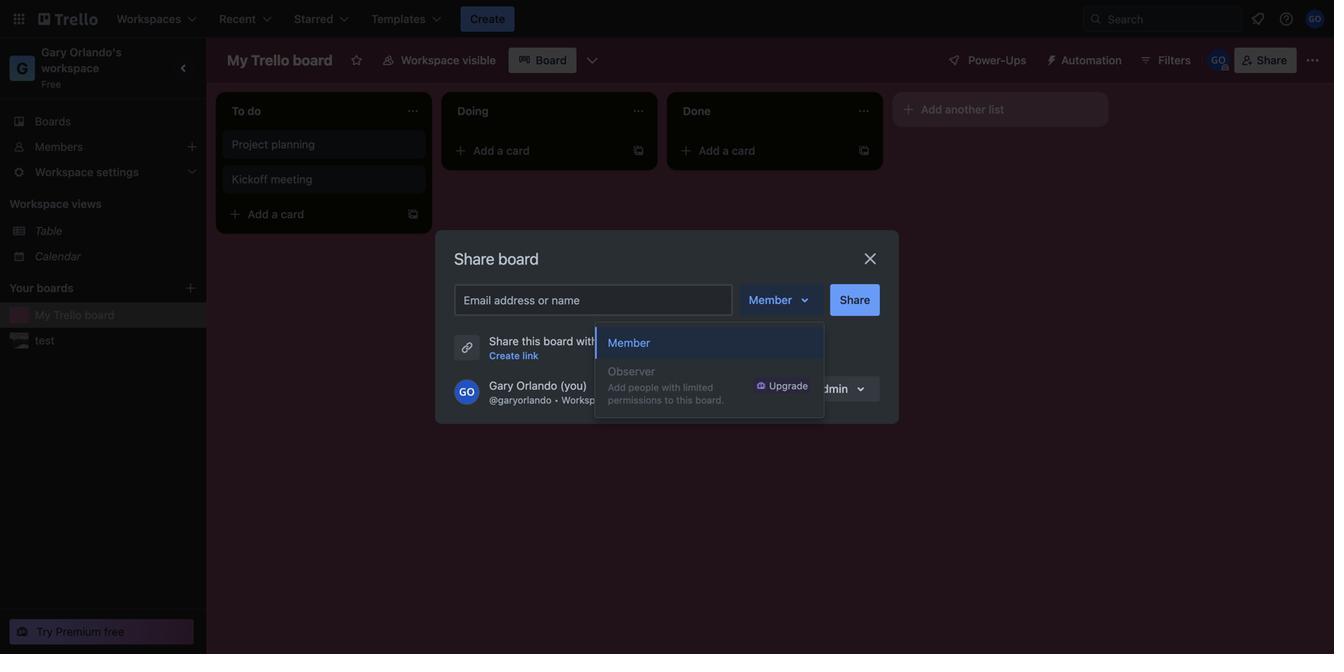 Task type: describe. For each thing, give the bounding box(es) containing it.
0 horizontal spatial my
[[35, 308, 50, 322]]

workspace visible
[[401, 54, 496, 67]]

this inside share this board with a link create link
[[522, 335, 540, 348]]

close image
[[861, 249, 880, 268]]

@garyorlando
[[489, 395, 552, 406]]

calendar link
[[35, 249, 197, 264]]

power-ups button
[[936, 48, 1036, 73]]

0 horizontal spatial share button
[[830, 284, 880, 316]]

board.
[[695, 395, 724, 406]]

try
[[37, 625, 53, 638]]

0 notifications image
[[1248, 10, 1267, 29]]

try premium free
[[37, 625, 124, 638]]

g link
[[10, 56, 35, 81]]

try premium free button
[[10, 619, 194, 645]]

filters button
[[1135, 48, 1196, 73]]

upgrade
[[769, 380, 808, 391]]

your
[[10, 281, 34, 295]]

ups
[[1006, 54, 1026, 67]]

orlando's
[[70, 46, 122, 59]]

upgrade button
[[753, 378, 811, 394]]

create inside share this board with a link create link
[[489, 350, 520, 361]]

your boards with 2 items element
[[10, 279, 160, 298]]

your boards
[[10, 281, 74, 295]]

observer
[[608, 365, 655, 378]]

board link
[[509, 48, 576, 73]]

orlando
[[516, 379, 557, 392]]

test
[[35, 334, 55, 347]]

workspace for workspace views
[[10, 197, 69, 210]]

add a card button for top create from template… image
[[673, 138, 851, 164]]

open information menu image
[[1278, 11, 1294, 27]]

power-ups
[[968, 54, 1026, 67]]

add a card for add a card button related to top create from template… image
[[699, 144, 755, 157]]

add for add another list button
[[921, 103, 942, 116]]

project planning
[[232, 138, 315, 151]]

share board
[[454, 249, 539, 268]]

with for limited
[[662, 382, 680, 393]]

member button
[[595, 327, 824, 359]]

show menu image
[[1305, 52, 1321, 68]]

permissions
[[608, 395, 662, 406]]

add for add a card button related to top create from template… image
[[699, 144, 720, 157]]

1 horizontal spatial link
[[610, 335, 627, 348]]

card for add a card button associated with create from template… icon
[[506, 144, 530, 157]]

sm image
[[1039, 48, 1061, 70]]

member for member dropdown button
[[749, 293, 792, 307]]

workspace visible button
[[372, 48, 506, 73]]

1 horizontal spatial share button
[[1235, 48, 1297, 73]]

0 horizontal spatial create from template… image
[[407, 208, 419, 221]]

create from template… image
[[632, 145, 645, 157]]

admin button
[[805, 376, 880, 402]]

views
[[72, 197, 102, 210]]

add a card button for create from template… icon
[[448, 138, 626, 164]]

0 vertical spatial create from template… image
[[858, 145, 870, 157]]

gary orlando (garyorlando) image inside "primary" element
[[1305, 10, 1324, 29]]

card for add a card button related to top create from template… image
[[732, 144, 755, 157]]

card for add a card button corresponding to the leftmost create from template… image
[[281, 208, 304, 221]]

add a card for add a card button associated with create from template… icon
[[473, 144, 530, 157]]

boards
[[37, 281, 74, 295]]

kickoff
[[232, 173, 268, 186]]

my trello board link
[[35, 307, 197, 323]]

create link button
[[489, 348, 539, 364]]

planning
[[271, 138, 315, 151]]

boards link
[[0, 109, 206, 134]]

share this board with a link create link
[[489, 335, 627, 361]]

automation
[[1061, 54, 1122, 67]]



Task type: vqa. For each thing, say whether or not it's contained in the screenshot.
Add a card Button to the right's the Add
yes



Task type: locate. For each thing, give the bounding box(es) containing it.
share inside share this board with a link create link
[[489, 335, 519, 348]]

create
[[470, 12, 505, 25], [489, 350, 520, 361]]

member up member button
[[749, 293, 792, 307]]

share button
[[1235, 48, 1297, 73], [830, 284, 880, 316]]

gary up @garyorlando
[[489, 379, 513, 392]]

free
[[41, 79, 61, 90]]

add inside add another list button
[[921, 103, 942, 116]]

my trello board left the star or unstar board icon
[[227, 52, 333, 69]]

1 vertical spatial create from template… image
[[407, 208, 419, 221]]

with inside observer add people with limited permissions to this board.
[[662, 382, 680, 393]]

0 horizontal spatial my trello board
[[35, 308, 114, 322]]

add a card for add a card button corresponding to the leftmost create from template… image
[[248, 208, 304, 221]]

1 vertical spatial with
[[662, 382, 680, 393]]

add a card
[[473, 144, 530, 157], [699, 144, 755, 157], [248, 208, 304, 221]]

1 horizontal spatial member
[[749, 293, 792, 307]]

0 horizontal spatial link
[[522, 350, 539, 361]]

gary orlando's workspace free
[[41, 46, 125, 90]]

member inside button
[[608, 336, 650, 349]]

0 vertical spatial create
[[470, 12, 505, 25]]

with down email address or name text box
[[576, 335, 598, 348]]

1 vertical spatial member
[[608, 336, 650, 349]]

gary orlando (garyorlando) image
[[454, 380, 480, 405]]

create button
[[461, 6, 515, 32]]

gary orlando's workspace link
[[41, 46, 125, 75]]

another
[[945, 103, 986, 116]]

this
[[522, 335, 540, 348], [676, 395, 693, 406]]

add a card button
[[448, 138, 626, 164], [673, 138, 851, 164], [222, 202, 400, 227]]

gary orlando (garyorlando) image right "filters"
[[1208, 49, 1230, 71]]

1 horizontal spatial workspace
[[401, 54, 459, 67]]

gary inside gary orlando (you) @garyorlando • workspace admin
[[489, 379, 513, 392]]

group containing member
[[595, 322, 824, 418]]

2 vertical spatial workspace
[[561, 395, 611, 406]]

0 horizontal spatial member
[[608, 336, 650, 349]]

1 horizontal spatial add a card button
[[448, 138, 626, 164]]

Search field
[[1102, 7, 1241, 31]]

my inside the board name text box
[[227, 52, 248, 69]]

0 horizontal spatial this
[[522, 335, 540, 348]]

card
[[506, 144, 530, 157], [732, 144, 755, 157], [281, 208, 304, 221]]

observer add people with limited permissions to this board.
[[608, 365, 724, 406]]

link up observer
[[610, 335, 627, 348]]

add another list button
[[893, 92, 1109, 127]]

1 vertical spatial my
[[35, 308, 50, 322]]

board inside my trello board link
[[85, 308, 114, 322]]

add a card button for the leftmost create from template… image
[[222, 202, 400, 227]]

a
[[497, 144, 503, 157], [723, 144, 729, 157], [272, 208, 278, 221], [601, 335, 607, 348]]

0 vertical spatial gary orlando (garyorlando) image
[[1305, 10, 1324, 29]]

primary element
[[0, 0, 1334, 38]]

add for add a card button corresponding to the leftmost create from template… image
[[248, 208, 269, 221]]

1 horizontal spatial my trello board
[[227, 52, 333, 69]]

meeting
[[271, 173, 312, 186]]

1 vertical spatial gary orlando (garyorlando) image
[[1208, 49, 1230, 71]]

search image
[[1089, 13, 1102, 25]]

add board image
[[184, 282, 197, 295]]

0 vertical spatial trello
[[251, 52, 289, 69]]

admin
[[815, 382, 848, 395]]

1 vertical spatial my trello board
[[35, 308, 114, 322]]

this up "orlando" at the left bottom
[[522, 335, 540, 348]]

member
[[749, 293, 792, 307], [608, 336, 650, 349]]

share button down 'close' 'image'
[[830, 284, 880, 316]]

member button
[[739, 284, 824, 316]]

this inside observer add people with limited permissions to this board.
[[676, 395, 693, 406]]

1 vertical spatial this
[[676, 395, 693, 406]]

calendar
[[35, 250, 81, 263]]

star or unstar board image
[[350, 54, 363, 67]]

board
[[536, 54, 567, 67]]

member inside dropdown button
[[749, 293, 792, 307]]

1 horizontal spatial create from template… image
[[858, 145, 870, 157]]

0 vertical spatial with
[[576, 335, 598, 348]]

link
[[610, 335, 627, 348], [522, 350, 539, 361]]

list
[[989, 103, 1004, 116]]

my trello board
[[227, 52, 333, 69], [35, 308, 114, 322]]

1 horizontal spatial trello
[[251, 52, 289, 69]]

1 horizontal spatial gary orlando (garyorlando) image
[[1305, 10, 1324, 29]]

create from template… image
[[858, 145, 870, 157], [407, 208, 419, 221]]

0 vertical spatial member
[[749, 293, 792, 307]]

workspace inside gary orlando (you) @garyorlando • workspace admin
[[561, 395, 611, 406]]

to
[[665, 395, 674, 406]]

table
[[35, 224, 62, 237]]

1 horizontal spatial this
[[676, 395, 693, 406]]

0 vertical spatial workspace
[[401, 54, 459, 67]]

filters
[[1158, 54, 1191, 67]]

create inside create button
[[470, 12, 505, 25]]

0 vertical spatial my trello board
[[227, 52, 333, 69]]

workspace up 'table'
[[10, 197, 69, 210]]

1 vertical spatial trello
[[53, 308, 82, 322]]

1 horizontal spatial gary
[[489, 379, 513, 392]]

kickoff meeting link
[[232, 172, 416, 187]]

2 horizontal spatial card
[[732, 144, 755, 157]]

add inside observer add people with limited permissions to this board.
[[608, 382, 626, 393]]

add for add a card button associated with create from template… icon
[[473, 144, 494, 157]]

Board name text field
[[219, 48, 341, 73]]

(you)
[[560, 379, 587, 392]]

power-
[[968, 54, 1006, 67]]

0 horizontal spatial gary orlando (garyorlando) image
[[1208, 49, 1230, 71]]

a inside share this board with a link create link
[[601, 335, 607, 348]]

automation button
[[1039, 48, 1131, 73]]

0 horizontal spatial workspace
[[10, 197, 69, 210]]

1 vertical spatial link
[[522, 350, 539, 361]]

trello inside the board name text box
[[251, 52, 289, 69]]

with
[[576, 335, 598, 348], [662, 382, 680, 393]]

create up visible
[[470, 12, 505, 25]]

board inside share this board with a link create link
[[543, 335, 573, 348]]

1 vertical spatial share button
[[830, 284, 880, 316]]

0 vertical spatial gary
[[41, 46, 67, 59]]

workspace left visible
[[401, 54, 459, 67]]

trello
[[251, 52, 289, 69], [53, 308, 82, 322]]

kickoff meeting
[[232, 173, 312, 186]]

Email address or name text field
[[464, 289, 730, 311]]

workspace
[[41, 62, 99, 75]]

gary orlando (you) @garyorlando • workspace admin
[[489, 379, 641, 406]]

g
[[16, 59, 28, 77]]

this right 'to' on the bottom of page
[[676, 395, 693, 406]]

gary
[[41, 46, 67, 59], [489, 379, 513, 392]]

with inside share this board with a link create link
[[576, 335, 598, 348]]

workspace for workspace visible
[[401, 54, 459, 67]]

gary for orlando
[[489, 379, 513, 392]]

1 vertical spatial gary
[[489, 379, 513, 392]]

workspace views
[[10, 197, 102, 210]]

board inside text box
[[293, 52, 333, 69]]

my
[[227, 52, 248, 69], [35, 308, 50, 322]]

my trello board inside the board name text box
[[227, 52, 333, 69]]

workspace inside button
[[401, 54, 459, 67]]

board
[[293, 52, 333, 69], [498, 249, 539, 268], [85, 308, 114, 322], [543, 335, 573, 348]]

2 horizontal spatial add a card
[[699, 144, 755, 157]]

1 horizontal spatial with
[[662, 382, 680, 393]]

project
[[232, 138, 268, 151]]

customize views image
[[584, 52, 600, 68]]

table link
[[35, 223, 197, 239]]

workspace down (you)
[[561, 395, 611, 406]]

1 vertical spatial workspace
[[10, 197, 69, 210]]

0 horizontal spatial add a card button
[[222, 202, 400, 227]]

link up "orlando" at the left bottom
[[522, 350, 539, 361]]

0 vertical spatial this
[[522, 335, 540, 348]]

1 horizontal spatial my
[[227, 52, 248, 69]]

add another list
[[921, 103, 1004, 116]]

members
[[35, 140, 83, 153]]

admin
[[614, 395, 641, 406]]

member up observer
[[608, 336, 650, 349]]

workspace
[[401, 54, 459, 67], [10, 197, 69, 210], [561, 395, 611, 406]]

group
[[595, 322, 824, 418]]

project planning link
[[232, 137, 416, 152]]

0 horizontal spatial with
[[576, 335, 598, 348]]

test link
[[35, 333, 197, 349]]

gary orlando (garyorlando) image right open information menu icon
[[1305, 10, 1324, 29]]

0 horizontal spatial add a card
[[248, 208, 304, 221]]

0 horizontal spatial gary
[[41, 46, 67, 59]]

boards
[[35, 115, 71, 128]]

1 vertical spatial create
[[489, 350, 520, 361]]

share button down 0 notifications "image"
[[1235, 48, 1297, 73]]

gary inside gary orlando's workspace free
[[41, 46, 67, 59]]

member for member button
[[608, 336, 650, 349]]

0 vertical spatial my
[[227, 52, 248, 69]]

create up "orlando" at the left bottom
[[489, 350, 520, 361]]

0 horizontal spatial card
[[281, 208, 304, 221]]

people
[[628, 382, 659, 393]]

2 horizontal spatial workspace
[[561, 395, 611, 406]]

gary orlando (garyorlando) image
[[1305, 10, 1324, 29], [1208, 49, 1230, 71]]

members link
[[0, 134, 206, 160]]

add
[[921, 103, 942, 116], [473, 144, 494, 157], [699, 144, 720, 157], [248, 208, 269, 221], [608, 382, 626, 393]]

•
[[554, 395, 559, 406]]

1 horizontal spatial add a card
[[473, 144, 530, 157]]

my trello board down your boards with 2 items element
[[35, 308, 114, 322]]

0 horizontal spatial trello
[[53, 308, 82, 322]]

premium
[[56, 625, 101, 638]]

free
[[104, 625, 124, 638]]

0 vertical spatial link
[[610, 335, 627, 348]]

0 vertical spatial share button
[[1235, 48, 1297, 73]]

gary up workspace
[[41, 46, 67, 59]]

gary for orlando's
[[41, 46, 67, 59]]

with for a
[[576, 335, 598, 348]]

with up 'to' on the bottom of page
[[662, 382, 680, 393]]

visible
[[462, 54, 496, 67]]

share
[[1257, 54, 1287, 67], [454, 249, 494, 268], [840, 293, 870, 307], [489, 335, 519, 348]]

2 horizontal spatial add a card button
[[673, 138, 851, 164]]

limited
[[683, 382, 713, 393]]

1 horizontal spatial card
[[506, 144, 530, 157]]



